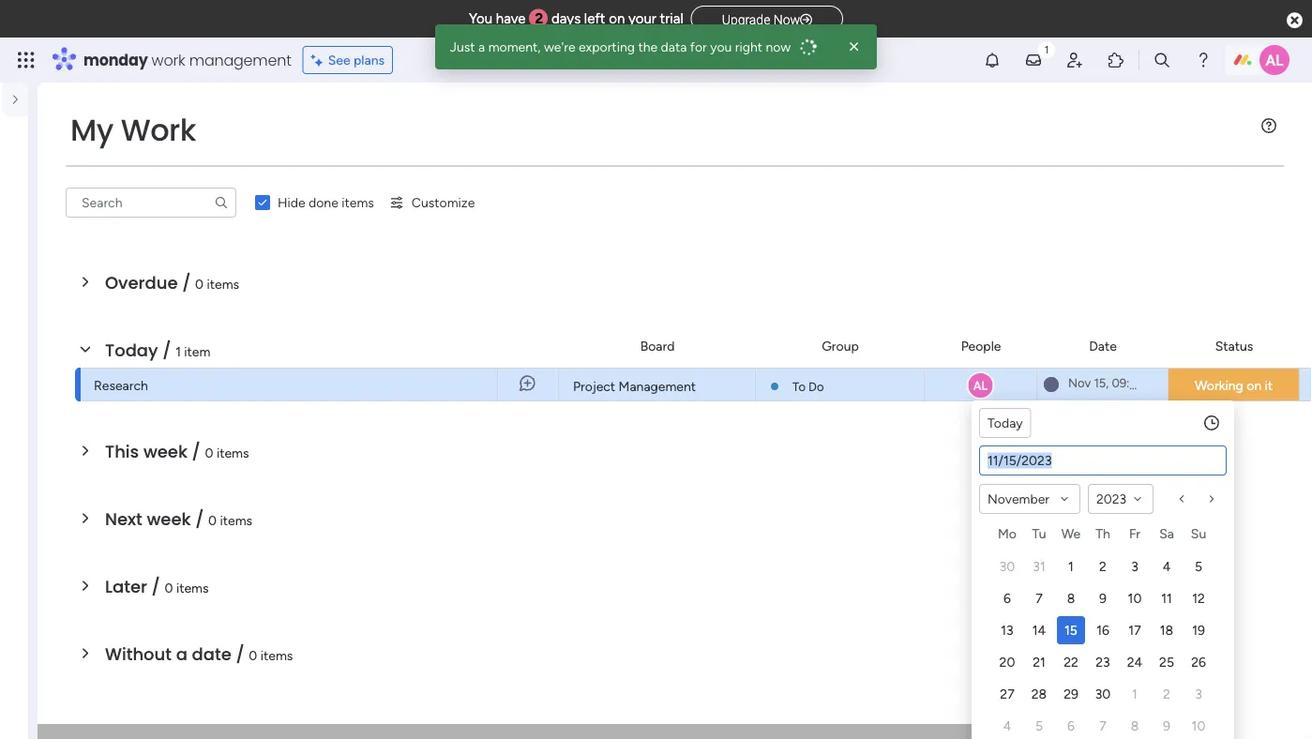 Task type: describe. For each thing, give the bounding box(es) containing it.
1 vertical spatial 5 button
[[1025, 712, 1054, 739]]

31
[[1033, 559, 1046, 575]]

22
[[1064, 654, 1079, 670]]

management
[[619, 379, 696, 395]]

22 button
[[1057, 648, 1086, 676]]

for
[[690, 38, 707, 54]]

0 vertical spatial 7
[[1036, 591, 1043, 607]]

thursday element
[[1087, 523, 1119, 551]]

moment,
[[488, 38, 541, 54]]

done
[[309, 195, 339, 211]]

18 button
[[1153, 616, 1181, 645]]

0 inside this week / 0 items
[[205, 445, 213, 461]]

19 button
[[1185, 616, 1213, 645]]

/ right overdue
[[182, 271, 191, 295]]

1 horizontal spatial 6 button
[[1057, 712, 1086, 739]]

0 inside later / 0 items
[[165, 580, 173, 596]]

0 horizontal spatial 8 button
[[1057, 585, 1086, 613]]

a for just
[[479, 38, 485, 54]]

1 horizontal spatial 6
[[1068, 718, 1075, 734]]

hide
[[278, 195, 305, 211]]

1 image
[[1039, 38, 1056, 60]]

upgrade
[[722, 12, 771, 27]]

1 vertical spatial 9 button
[[1153, 712, 1181, 739]]

1 vertical spatial 1
[[1069, 559, 1074, 575]]

we
[[1062, 526, 1081, 542]]

my
[[70, 109, 113, 151]]

today for today
[[988, 415, 1023, 431]]

later / 0 items
[[105, 575, 209, 599]]

13 button
[[994, 616, 1022, 645]]

search everything image
[[1153, 51, 1172, 69]]

24
[[1128, 654, 1143, 670]]

just a moment, we're exporting the data for you right now
[[450, 38, 791, 54]]

apple lee image
[[1260, 45, 1290, 75]]

project
[[573, 379, 616, 395]]

close image
[[846, 38, 864, 56]]

it
[[1265, 378, 1273, 394]]

13
[[1001, 623, 1014, 638]]

items inside without a date / 0 items
[[261, 647, 293, 663]]

Date field
[[980, 447, 1226, 475]]

0 horizontal spatial 5
[[1036, 718, 1043, 734]]

0 vertical spatial 6
[[1004, 591, 1011, 607]]

1 horizontal spatial 1 button
[[1121, 680, 1149, 708]]

today / 1 item
[[105, 338, 211, 362]]

1 horizontal spatial 5
[[1195, 559, 1203, 575]]

0 horizontal spatial 4 button
[[994, 712, 1022, 739]]

15,
[[1094, 376, 1109, 391]]

board
[[640, 338, 675, 354]]

you have 2 days left on your trial
[[469, 10, 684, 27]]

nov 15, 09:00 am
[[1069, 376, 1167, 391]]

29 button
[[1057, 680, 1086, 708]]

Filter dashboard by text search field
[[66, 188, 236, 218]]

1 vertical spatial 3
[[1195, 686, 1203, 702]]

dapulse rightstroke image
[[800, 13, 813, 27]]

your
[[629, 10, 657, 27]]

we're
[[544, 38, 576, 54]]

tu
[[1033, 526, 1047, 542]]

research
[[94, 377, 148, 393]]

mo
[[998, 526, 1017, 542]]

group
[[822, 338, 859, 354]]

monday element
[[992, 523, 1024, 551]]

help button
[[1153, 686, 1219, 717]]

0 vertical spatial 10
[[1128, 591, 1142, 607]]

just a moment, we're exporting the data for you right now alert
[[435, 24, 877, 69]]

2 horizontal spatial 2
[[1163, 686, 1171, 702]]

work
[[121, 109, 196, 151]]

1 vertical spatial 2
[[1100, 559, 1107, 575]]

16 button
[[1089, 616, 1117, 645]]

/ right later
[[152, 575, 160, 599]]

23
[[1096, 654, 1111, 670]]

people
[[961, 338, 1001, 354]]

items right 'done'
[[342, 195, 374, 211]]

12
[[1193, 591, 1205, 607]]

date
[[192, 642, 232, 666]]

tuesday element
[[1024, 523, 1056, 551]]

select product image
[[17, 51, 36, 69]]

am
[[1149, 376, 1167, 391]]

add time image
[[1203, 414, 1222, 433]]

8 for the bottommost the 8 button
[[1131, 718, 1139, 734]]

just
[[450, 38, 475, 54]]

hide done items
[[278, 195, 374, 211]]

0 horizontal spatial 2
[[535, 10, 543, 27]]

this week / 0 items
[[105, 440, 249, 463]]

26 button
[[1185, 648, 1213, 676]]

exporting
[[579, 38, 635, 54]]

20 button
[[994, 648, 1022, 676]]

today for today / 1 item
[[105, 338, 158, 362]]

week for next
[[147, 507, 191, 531]]

25 button
[[1153, 648, 1181, 676]]

grid containing mo
[[992, 523, 1215, 739]]

24 button
[[1121, 648, 1149, 676]]

my work
[[70, 109, 196, 151]]

11 button
[[1153, 585, 1181, 613]]

project management
[[573, 379, 696, 395]]

15
[[1065, 623, 1078, 638]]

14
[[1033, 623, 1046, 638]]

23 button
[[1089, 648, 1117, 676]]

1 vertical spatial 10
[[1192, 718, 1206, 734]]

0 vertical spatial 6 button
[[994, 585, 1022, 613]]

0 inside overdue / 0 items
[[195, 276, 204, 292]]

date
[[1089, 338, 1117, 354]]

upgrade now
[[722, 12, 800, 27]]

to do
[[793, 379, 824, 394]]

work
[[152, 49, 185, 70]]

0 vertical spatial 3 button
[[1121, 553, 1149, 581]]

31 button
[[1025, 553, 1054, 581]]

/ left item
[[162, 338, 171, 362]]

1 horizontal spatial 7
[[1100, 718, 1107, 734]]

4 for right 4 "button"
[[1163, 559, 1171, 575]]

november button
[[980, 484, 1081, 514]]

1 inside today / 1 item
[[176, 343, 181, 359]]

item
[[184, 343, 211, 359]]

monday
[[84, 49, 148, 70]]

0 vertical spatial 5 button
[[1185, 553, 1213, 581]]

to
[[793, 379, 806, 394]]

you
[[469, 10, 493, 27]]



Task type: vqa. For each thing, say whether or not it's contained in the screenshot.


Task type: locate. For each thing, give the bounding box(es) containing it.
0 vertical spatial week
[[143, 440, 188, 463]]

0 horizontal spatial 2 button
[[1089, 553, 1117, 581]]

menu image
[[1262, 118, 1277, 133]]

2 down 25 button
[[1163, 686, 1171, 702]]

right
[[735, 38, 763, 54]]

6 down 29 button
[[1068, 718, 1075, 734]]

1
[[176, 343, 181, 359], [1069, 559, 1074, 575], [1133, 686, 1138, 702]]

30 button
[[994, 553, 1022, 581], [1089, 680, 1117, 708]]

0 horizontal spatial 3 button
[[1121, 553, 1149, 581]]

1 horizontal spatial 30
[[1096, 686, 1111, 702]]

/
[[182, 271, 191, 295], [162, 338, 171, 362], [192, 440, 201, 463], [195, 507, 204, 531], [152, 575, 160, 599], [236, 642, 245, 666]]

0 horizontal spatial 6
[[1004, 591, 1011, 607]]

items inside later / 0 items
[[176, 580, 209, 596]]

inbox image
[[1025, 51, 1043, 69]]

week right this
[[143, 440, 188, 463]]

4 button
[[1153, 553, 1181, 581], [994, 712, 1022, 739]]

1 horizontal spatial 7 button
[[1089, 712, 1117, 739]]

1 down wednesday element
[[1069, 559, 1074, 575]]

10 up 17 button
[[1128, 591, 1142, 607]]

5 button down the 28 button in the right bottom of the page
[[1025, 712, 1054, 739]]

8 button up 15 button
[[1057, 585, 1086, 613]]

2 button down thursday element
[[1089, 553, 1117, 581]]

2 vertical spatial 2
[[1163, 686, 1171, 702]]

1 button down the 24
[[1121, 680, 1149, 708]]

10
[[1128, 591, 1142, 607], [1192, 718, 1206, 734]]

1 left item
[[176, 343, 181, 359]]

0 horizontal spatial 6 button
[[994, 585, 1022, 613]]

2
[[535, 10, 543, 27], [1100, 559, 1107, 575], [1163, 686, 1171, 702]]

28
[[1032, 686, 1047, 702]]

0 vertical spatial 9 button
[[1089, 585, 1117, 613]]

5 button down sunday element
[[1185, 553, 1213, 581]]

0 horizontal spatial 10
[[1128, 591, 1142, 607]]

/ down this week / 0 items
[[195, 507, 204, 531]]

5
[[1195, 559, 1203, 575], [1036, 718, 1043, 734]]

loading image
[[797, 35, 821, 59]]

days
[[552, 10, 581, 27]]

su
[[1191, 526, 1207, 542]]

0 up next week / 0 items
[[205, 445, 213, 461]]

overdue / 0 items
[[105, 271, 239, 295]]

3 button down "26" button
[[1185, 680, 1213, 708]]

28 button
[[1025, 680, 1054, 708]]

2023
[[1097, 491, 1127, 507]]

later
[[105, 575, 147, 599]]

0 horizontal spatial 9
[[1100, 591, 1107, 607]]

working on it
[[1195, 378, 1273, 394]]

0 horizontal spatial 9 button
[[1089, 585, 1117, 613]]

1 horizontal spatial 8 button
[[1121, 712, 1149, 739]]

1 horizontal spatial 9 button
[[1153, 712, 1181, 739]]

0 vertical spatial 1
[[176, 343, 181, 359]]

10 button up 17 button
[[1121, 585, 1149, 613]]

previous image
[[1175, 492, 1190, 507]]

items right later
[[176, 580, 209, 596]]

2 vertical spatial 1
[[1133, 686, 1138, 702]]

on left it
[[1247, 378, 1262, 394]]

10 button down help
[[1185, 712, 1213, 739]]

7 down 31
[[1036, 591, 1043, 607]]

1 vertical spatial 8 button
[[1121, 712, 1149, 739]]

search image
[[214, 195, 229, 210]]

0 vertical spatial 2 button
[[1089, 553, 1117, 581]]

customize button
[[382, 188, 483, 218]]

0 horizontal spatial 5 button
[[1025, 712, 1054, 739]]

6 up 13 button
[[1004, 591, 1011, 607]]

help image
[[1194, 51, 1213, 69]]

a inside alert
[[479, 38, 485, 54]]

items up item
[[207, 276, 239, 292]]

/ right date
[[236, 642, 245, 666]]

27
[[1000, 686, 1015, 702]]

6 button down 29 button
[[1057, 712, 1086, 739]]

1 horizontal spatial 10
[[1192, 718, 1206, 734]]

0 inside next week / 0 items
[[208, 512, 217, 528]]

1 vertical spatial 6 button
[[1057, 712, 1086, 739]]

8 button left help button
[[1121, 712, 1149, 739]]

a for without
[[176, 642, 188, 666]]

apps image
[[1107, 51, 1126, 69]]

project management link
[[570, 369, 744, 403]]

14 button
[[1025, 616, 1054, 645]]

notifications image
[[983, 51, 1002, 69]]

0 vertical spatial 30 button
[[994, 553, 1022, 581]]

09:00
[[1112, 376, 1146, 391]]

None search field
[[66, 188, 236, 218]]

1 horizontal spatial 3 button
[[1185, 680, 1213, 708]]

10 down help button
[[1192, 718, 1206, 734]]

9 button down help
[[1153, 712, 1181, 739]]

0 right overdue
[[195, 276, 204, 292]]

2 horizontal spatial 1
[[1133, 686, 1138, 702]]

5 down sunday element
[[1195, 559, 1203, 575]]

7 button up 14 button
[[1025, 585, 1054, 613]]

items inside this week / 0 items
[[217, 445, 249, 461]]

1 horizontal spatial 1
[[1069, 559, 1074, 575]]

trial
[[660, 10, 684, 27]]

30 button right 29 button
[[1089, 680, 1117, 708]]

2 button down 25 button
[[1153, 680, 1181, 708]]

0 horizontal spatial 1 button
[[1057, 553, 1086, 581]]

items down this week / 0 items
[[220, 512, 252, 528]]

4 down 27
[[1004, 718, 1012, 734]]

1 button down wednesday element
[[1057, 553, 1086, 581]]

left
[[584, 10, 606, 27]]

8 down 24 button
[[1131, 718, 1139, 734]]

the
[[638, 38, 658, 54]]

26
[[1192, 654, 1206, 670]]

1 vertical spatial on
[[1247, 378, 1262, 394]]

3 down friday element
[[1132, 559, 1139, 575]]

3 down the 26
[[1195, 686, 1203, 702]]

17 button
[[1121, 616, 1149, 645]]

management
[[189, 49, 292, 70]]

4
[[1163, 559, 1171, 575], [1004, 718, 1012, 734]]

30 right 29 button
[[1096, 686, 1111, 702]]

7 button down 23 button
[[1089, 712, 1117, 739]]

0 vertical spatial 9
[[1100, 591, 1107, 607]]

10 button
[[1121, 585, 1149, 613], [1185, 712, 1213, 739]]

items up next week / 0 items
[[217, 445, 249, 461]]

0 vertical spatial a
[[479, 38, 485, 54]]

workspace options image
[[13, 186, 32, 205]]

2 down thursday element
[[1100, 559, 1107, 575]]

/ up next week / 0 items
[[192, 440, 201, 463]]

0 vertical spatial 10 button
[[1121, 585, 1149, 613]]

1 vertical spatial 2 button
[[1153, 680, 1181, 708]]

20
[[1000, 654, 1016, 670]]

1 horizontal spatial today
[[988, 415, 1023, 431]]

1 vertical spatial 5
[[1036, 718, 1043, 734]]

0
[[195, 276, 204, 292], [205, 445, 213, 461], [208, 512, 217, 528], [165, 580, 173, 596], [249, 647, 257, 663]]

monday work management
[[84, 49, 292, 70]]

5 down the 28 button in the right bottom of the page
[[1036, 718, 1043, 734]]

november
[[988, 491, 1050, 507]]

0 vertical spatial 7 button
[[1025, 585, 1054, 613]]

wednesday element
[[1056, 523, 1087, 551]]

today
[[105, 338, 158, 362], [988, 415, 1023, 431]]

1 horizontal spatial 2 button
[[1153, 680, 1181, 708]]

1 vertical spatial 10 button
[[1185, 712, 1213, 739]]

next
[[105, 507, 142, 531]]

0 horizontal spatial 30
[[1000, 559, 1015, 575]]

row group containing 30
[[992, 551, 1215, 739]]

items right date
[[261, 647, 293, 663]]

21
[[1033, 654, 1046, 670]]

0 vertical spatial 8 button
[[1057, 585, 1086, 613]]

2 left the days
[[535, 10, 543, 27]]

1 horizontal spatial 2
[[1100, 559, 1107, 575]]

week for this
[[143, 440, 188, 463]]

friday element
[[1119, 523, 1151, 551]]

1 vertical spatial 1 button
[[1121, 680, 1149, 708]]

status
[[1216, 338, 1254, 354]]

fr
[[1130, 526, 1141, 542]]

upgrade now link
[[691, 5, 844, 32]]

0 vertical spatial 1 button
[[1057, 553, 1086, 581]]

a left date
[[176, 642, 188, 666]]

1 vertical spatial 30
[[1096, 686, 1111, 702]]

row group
[[992, 551, 1215, 739]]

18
[[1160, 623, 1174, 638]]

1 vertical spatial 3 button
[[1185, 680, 1213, 708]]

1 horizontal spatial a
[[479, 38, 485, 54]]

do
[[809, 379, 824, 394]]

1 vertical spatial week
[[147, 507, 191, 531]]

29
[[1064, 686, 1079, 702]]

0 horizontal spatial 3
[[1132, 559, 1139, 575]]

now
[[766, 38, 791, 54]]

1 horizontal spatial 30 button
[[1089, 680, 1117, 708]]

1 vertical spatial 30 button
[[1089, 680, 1117, 708]]

items inside next week / 0 items
[[220, 512, 252, 528]]

25
[[1160, 654, 1175, 670]]

0 horizontal spatial 7
[[1036, 591, 1043, 607]]

next image
[[1205, 492, 1220, 507]]

11
[[1162, 591, 1173, 607]]

a right just
[[479, 38, 485, 54]]

dapulse close image
[[1287, 11, 1303, 30]]

th
[[1096, 526, 1111, 542]]

data
[[661, 38, 687, 54]]

1 horizontal spatial 8
[[1131, 718, 1139, 734]]

3 button down friday element
[[1121, 553, 1149, 581]]

list box
[[0, 259, 38, 548]]

9 button up 16 button on the bottom
[[1089, 585, 1117, 613]]

without a date / 0 items
[[105, 642, 293, 666]]

option
[[0, 262, 28, 266]]

9 up 16 button on the bottom
[[1100, 591, 1107, 607]]

0 inside without a date / 0 items
[[249, 647, 257, 663]]

6 button up 13 button
[[994, 585, 1022, 613]]

0 horizontal spatial 30 button
[[994, 553, 1022, 581]]

2 button
[[1089, 553, 1117, 581], [1153, 680, 1181, 708]]

customize
[[412, 195, 475, 211]]

2023 button
[[1088, 484, 1154, 514]]

now
[[774, 12, 800, 27]]

1 vertical spatial 7
[[1100, 718, 1107, 734]]

see plans
[[328, 52, 385, 68]]

0 vertical spatial on
[[609, 10, 625, 27]]

1 horizontal spatial on
[[1247, 378, 1262, 394]]

1 horizontal spatial 5 button
[[1185, 553, 1213, 581]]

1 vertical spatial 7 button
[[1089, 712, 1117, 739]]

saturday element
[[1151, 523, 1183, 551]]

0 horizontal spatial 1
[[176, 343, 181, 359]]

0 horizontal spatial a
[[176, 642, 188, 666]]

5 button
[[1185, 553, 1213, 581], [1025, 712, 1054, 739]]

30 button down monday element
[[994, 553, 1022, 581]]

1 vertical spatial 4 button
[[994, 712, 1022, 739]]

3 button
[[1121, 553, 1149, 581], [1185, 680, 1213, 708]]

0 horizontal spatial 7 button
[[1025, 585, 1054, 613]]

week right next
[[147, 507, 191, 531]]

4 button down saturday element
[[1153, 553, 1181, 581]]

16
[[1097, 623, 1110, 638]]

4 button down 27
[[994, 712, 1022, 739]]

0 vertical spatial 4
[[1163, 559, 1171, 575]]

items
[[342, 195, 374, 211], [207, 276, 239, 292], [217, 445, 249, 461], [220, 512, 252, 528], [176, 580, 209, 596], [261, 647, 293, 663]]

1 vertical spatial 9
[[1163, 718, 1171, 734]]

8 up 15
[[1067, 591, 1075, 607]]

7 down 23 button
[[1100, 718, 1107, 734]]

0 down this week / 0 items
[[208, 512, 217, 528]]

1 vertical spatial a
[[176, 642, 188, 666]]

0 horizontal spatial 8
[[1067, 591, 1075, 607]]

plans
[[354, 52, 385, 68]]

0 right date
[[249, 647, 257, 663]]

4 for the leftmost 4 "button"
[[1004, 718, 1012, 734]]

apple lee image
[[967, 372, 995, 400]]

invite members image
[[1066, 51, 1085, 69]]

0 vertical spatial 2
[[535, 10, 543, 27]]

1 vertical spatial 6
[[1068, 718, 1075, 734]]

1 horizontal spatial 3
[[1195, 686, 1203, 702]]

a
[[479, 38, 485, 54], [176, 642, 188, 666]]

1 vertical spatial today
[[988, 415, 1023, 431]]

4 down saturday element
[[1163, 559, 1171, 575]]

3
[[1132, 559, 1139, 575], [1195, 686, 1203, 702]]

1 horizontal spatial 4 button
[[1153, 553, 1181, 581]]

0 vertical spatial today
[[105, 338, 158, 362]]

0 vertical spatial 8
[[1067, 591, 1075, 607]]

12 button
[[1185, 585, 1213, 613]]

next week / 0 items
[[105, 507, 252, 531]]

on right left
[[609, 10, 625, 27]]

8 for leftmost the 8 button
[[1067, 591, 1075, 607]]

grid
[[992, 523, 1215, 739]]

17
[[1129, 623, 1142, 638]]

have
[[496, 10, 526, 27]]

help
[[1169, 691, 1203, 711]]

nov
[[1069, 376, 1091, 391]]

see
[[328, 52, 351, 68]]

30 down monday element
[[1000, 559, 1015, 575]]

0 vertical spatial 5
[[1195, 559, 1203, 575]]

1 horizontal spatial 4
[[1163, 559, 1171, 575]]

today up research
[[105, 338, 158, 362]]

today button
[[980, 408, 1032, 438]]

1 horizontal spatial 10 button
[[1185, 712, 1213, 739]]

sunday element
[[1183, 523, 1215, 551]]

0 horizontal spatial 4
[[1004, 718, 1012, 734]]

0 vertical spatial 4 button
[[1153, 553, 1181, 581]]

this
[[105, 440, 139, 463]]

you
[[710, 38, 732, 54]]

0 vertical spatial 3
[[1132, 559, 1139, 575]]

0 horizontal spatial 10 button
[[1121, 585, 1149, 613]]

today inside "button"
[[988, 415, 1023, 431]]

items inside overdue / 0 items
[[207, 276, 239, 292]]

1 horizontal spatial 9
[[1163, 718, 1171, 734]]

1 vertical spatial 4
[[1004, 718, 1012, 734]]

0 vertical spatial 30
[[1000, 559, 1015, 575]]

working
[[1195, 378, 1244, 394]]

9 down help button
[[1163, 718, 1171, 734]]

1 vertical spatial 8
[[1131, 718, 1139, 734]]

1 down 24 button
[[1133, 686, 1138, 702]]

today down apple lee icon
[[988, 415, 1023, 431]]

0 right later
[[165, 580, 173, 596]]



